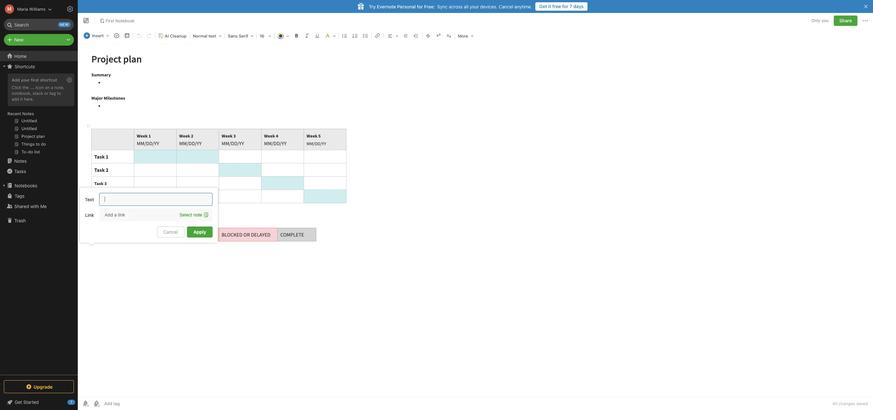 Task type: vqa. For each thing, say whether or not it's contained in the screenshot.
what
no



Task type: describe. For each thing, give the bounding box(es) containing it.
devices.
[[480, 4, 498, 9]]

me
[[40, 204, 47, 209]]

calendar event image
[[123, 31, 132, 40]]

outdent image
[[412, 31, 421, 40]]

upgrade
[[33, 385, 53, 390]]

upgrade button
[[4, 381, 74, 394]]

williams
[[29, 6, 45, 12]]

personal
[[397, 4, 416, 9]]

Add tag field
[[104, 401, 152, 407]]

first
[[106, 18, 114, 23]]

new
[[14, 37, 24, 42]]

trash link
[[0, 216, 77, 226]]

numbered list image
[[351, 31, 360, 40]]

ai cleanup
[[165, 33, 187, 39]]

for for 7
[[562, 4, 569, 9]]

shortcuts button
[[0, 61, 77, 72]]

Highlight field
[[323, 31, 338, 41]]

it inside icon on a note, notebook, stack or tag to add it here.
[[20, 97, 23, 102]]

shared with me
[[14, 204, 47, 209]]

expand note image
[[82, 17, 90, 25]]

sync
[[437, 4, 448, 9]]

add
[[12, 97, 19, 102]]

try
[[369, 4, 376, 9]]

sans serif
[[228, 33, 248, 39]]

Heading level field
[[191, 31, 224, 41]]

you
[[822, 18, 829, 23]]

get it free for 7 days button
[[536, 2, 588, 11]]

Help and Learning task checklist field
[[0, 398, 78, 408]]

only you
[[812, 18, 829, 23]]

anytime.
[[515, 4, 532, 9]]

free
[[552, 4, 561, 9]]

evernote
[[377, 4, 396, 9]]

free:
[[424, 4, 435, 9]]

Font size field
[[257, 31, 274, 41]]

share
[[840, 18, 852, 23]]

get for get started
[[15, 400, 22, 406]]

More actions field
[[862, 16, 869, 26]]

task image
[[112, 31, 121, 40]]

normal
[[193, 33, 207, 39]]

ai
[[165, 33, 169, 39]]

tags
[[15, 193, 24, 199]]

home
[[14, 53, 27, 59]]

changes
[[839, 402, 855, 407]]

strikethrough image
[[424, 31, 433, 40]]

note window element
[[78, 13, 873, 411]]

first notebook
[[106, 18, 135, 23]]

subscript image
[[444, 31, 453, 40]]

shared
[[14, 204, 29, 209]]

7 inside help and learning task checklist field
[[70, 401, 72, 405]]

add a reminder image
[[82, 400, 89, 408]]

new button
[[4, 34, 74, 46]]

group containing add your first shortcut
[[0, 72, 77, 159]]

notebook
[[115, 18, 135, 23]]

tag
[[50, 91, 56, 96]]

Font color field
[[275, 31, 291, 41]]

click the ...
[[12, 85, 34, 90]]

new search field
[[8, 19, 71, 30]]

click
[[12, 85, 21, 90]]

...
[[30, 85, 34, 90]]

bold image
[[292, 31, 301, 40]]

0 vertical spatial your
[[470, 4, 479, 9]]

across
[[449, 4, 463, 9]]

16
[[260, 33, 264, 39]]

shortcuts
[[15, 64, 35, 69]]

superscript image
[[434, 31, 443, 40]]

maria williams
[[17, 6, 45, 12]]

indent image
[[401, 31, 410, 40]]

or
[[44, 91, 48, 96]]

share button
[[834, 16, 858, 26]]

get for get it free for 7 days
[[539, 4, 547, 9]]

get it free for 7 days
[[539, 4, 584, 9]]



Task type: locate. For each thing, give the bounding box(es) containing it.
0 horizontal spatial for
[[417, 4, 423, 9]]

started
[[23, 400, 39, 406]]

add your first shortcut
[[12, 77, 57, 83]]

it inside button
[[548, 4, 551, 9]]

7 inside button
[[570, 4, 572, 9]]

all
[[464, 4, 469, 9]]

saved
[[857, 402, 868, 407]]

icon on a note, notebook, stack or tag to add it here.
[[12, 85, 64, 102]]

More field
[[456, 31, 476, 41]]

first notebook button
[[98, 16, 137, 25]]

tasks button
[[0, 166, 77, 177]]

notes up tasks
[[14, 158, 27, 164]]

0 vertical spatial get
[[539, 4, 547, 9]]

notes link
[[0, 156, 77, 166]]

shortcut
[[40, 77, 57, 83]]

try evernote personal for free: sync across all your devices. cancel anytime.
[[369, 4, 532, 9]]

Note Editor text field
[[78, 44, 873, 397]]

it
[[548, 4, 551, 9], [20, 97, 23, 102]]

for
[[562, 4, 569, 9], [417, 4, 423, 9]]

1 vertical spatial get
[[15, 400, 22, 406]]

note,
[[54, 85, 64, 90]]

notes right the recent
[[22, 111, 34, 116]]

insert link image
[[373, 31, 382, 40]]

text
[[209, 33, 216, 39]]

Insert field
[[82, 31, 111, 40]]

get
[[539, 4, 547, 9], [15, 400, 22, 406]]

with
[[30, 204, 39, 209]]

italic image
[[302, 31, 312, 40]]

settings image
[[66, 5, 74, 13]]

cleanup
[[170, 33, 187, 39]]

notes
[[22, 111, 34, 116], [14, 158, 27, 164]]

notebooks link
[[0, 181, 77, 191]]

add
[[12, 77, 20, 83]]

7 left click to collapse image
[[70, 401, 72, 405]]

for left free:
[[417, 4, 423, 9]]

click to collapse image
[[75, 399, 80, 407]]

recent notes
[[7, 111, 34, 116]]

checklist image
[[361, 31, 370, 40]]

recent
[[7, 111, 21, 116]]

tasks
[[14, 169, 26, 174]]

tree
[[0, 51, 78, 375]]

your
[[470, 4, 479, 9], [21, 77, 30, 83]]

0 horizontal spatial get
[[15, 400, 22, 406]]

icon
[[35, 85, 44, 90]]

notebook,
[[12, 91, 31, 96]]

get inside button
[[539, 4, 547, 9]]

for inside the get it free for 7 days button
[[562, 4, 569, 9]]

7 left days on the right top of page
[[570, 4, 572, 9]]

1 horizontal spatial your
[[470, 4, 479, 9]]

0 horizontal spatial it
[[20, 97, 23, 102]]

0 vertical spatial it
[[548, 4, 551, 9]]

serif
[[239, 33, 248, 39]]

all
[[833, 402, 838, 407]]

0 horizontal spatial 7
[[70, 401, 72, 405]]

trash
[[14, 218, 26, 224]]

to
[[57, 91, 61, 96]]

add tag image
[[93, 400, 100, 408]]

here.
[[24, 97, 34, 102]]

1 for from the left
[[562, 4, 569, 9]]

1 vertical spatial notes
[[14, 158, 27, 164]]

get left free
[[539, 4, 547, 9]]

1 vertical spatial it
[[20, 97, 23, 102]]

normal text
[[193, 33, 216, 39]]

0 vertical spatial 7
[[570, 4, 572, 9]]

shared with me link
[[0, 201, 77, 212]]

cancel
[[499, 4, 513, 9]]

first
[[31, 77, 39, 83]]

1 horizontal spatial for
[[562, 4, 569, 9]]

more
[[458, 33, 468, 39]]

get left started
[[15, 400, 22, 406]]

new
[[60, 22, 69, 27]]

your right all
[[470, 4, 479, 9]]

1 horizontal spatial get
[[539, 4, 547, 9]]

only
[[812, 18, 821, 23]]

0 vertical spatial notes
[[22, 111, 34, 116]]

stack
[[33, 91, 43, 96]]

for right free
[[562, 4, 569, 9]]

0 horizontal spatial your
[[21, 77, 30, 83]]

maria
[[17, 6, 28, 12]]

tree containing home
[[0, 51, 78, 375]]

Search text field
[[8, 19, 69, 30]]

1 horizontal spatial it
[[548, 4, 551, 9]]

on
[[45, 85, 50, 90]]

1 vertical spatial your
[[21, 77, 30, 83]]

home link
[[0, 51, 78, 61]]

for for free:
[[417, 4, 423, 9]]

notebooks
[[15, 183, 37, 189]]

1 horizontal spatial 7
[[570, 4, 572, 9]]

a
[[51, 85, 53, 90]]

it down notebook,
[[20, 97, 23, 102]]

Alignment field
[[384, 31, 401, 41]]

days
[[574, 4, 584, 9]]

your up the
[[21, 77, 30, 83]]

notes inside group
[[22, 111, 34, 116]]

Font family field
[[226, 31, 256, 41]]

1 vertical spatial 7
[[70, 401, 72, 405]]

your inside group
[[21, 77, 30, 83]]

group
[[0, 72, 77, 159]]

underline image
[[313, 31, 322, 40]]

get inside help and learning task checklist field
[[15, 400, 22, 406]]

sans
[[228, 33, 238, 39]]

7
[[570, 4, 572, 9], [70, 401, 72, 405]]

more actions image
[[862, 17, 869, 25]]

expand notebooks image
[[2, 183, 7, 188]]

2 for from the left
[[417, 4, 423, 9]]

insert
[[92, 33, 104, 38]]

get started
[[15, 400, 39, 406]]

tags button
[[0, 191, 77, 201]]

it left free
[[548, 4, 551, 9]]

the
[[22, 85, 29, 90]]

all changes saved
[[833, 402, 868, 407]]

Account field
[[0, 3, 52, 16]]

bulleted list image
[[340, 31, 349, 40]]

ai cleanup button
[[156, 31, 189, 41]]



